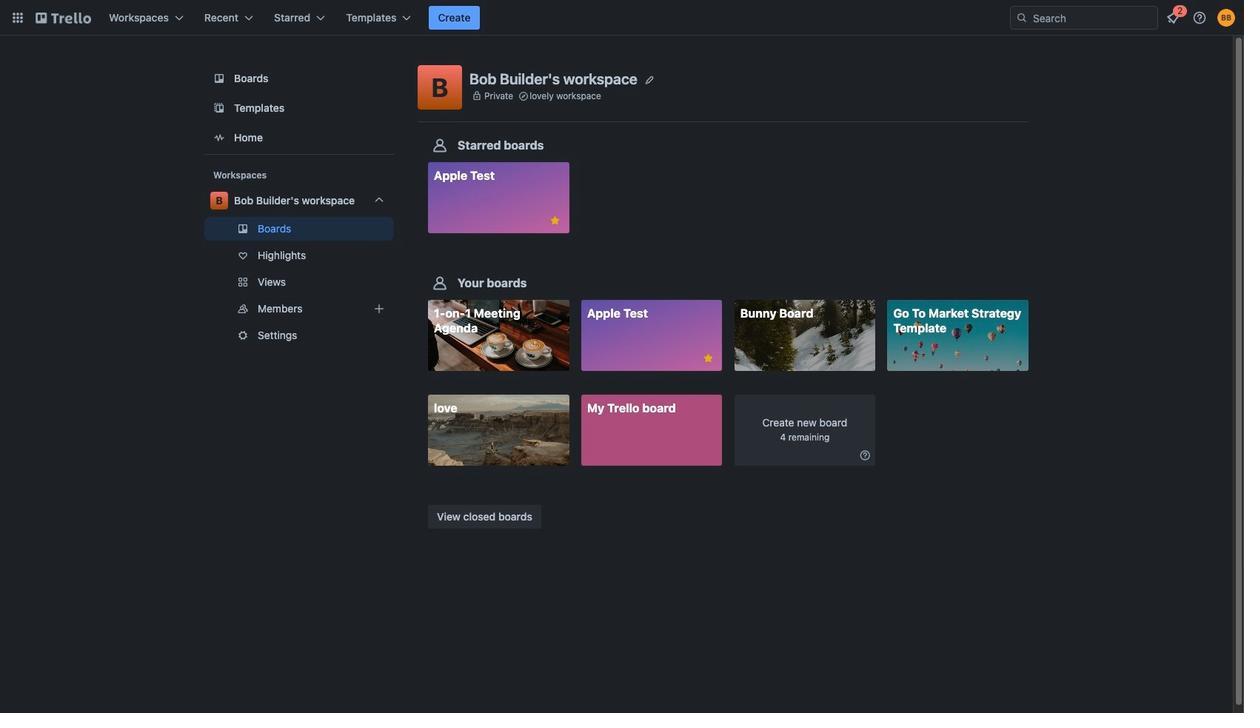 Task type: locate. For each thing, give the bounding box(es) containing it.
bob builder (bobbuilder40) image
[[1218, 9, 1235, 27]]

add image
[[370, 300, 388, 318]]

2 notifications image
[[1164, 9, 1182, 27]]

search image
[[1016, 12, 1028, 24]]

template board image
[[210, 99, 228, 117]]

Search field
[[1028, 7, 1158, 29]]

click to unstar this board. it will be removed from your starred list. image
[[702, 352, 715, 365]]

sm image
[[858, 448, 873, 463]]

open information menu image
[[1192, 10, 1207, 25]]



Task type: vqa. For each thing, say whether or not it's contained in the screenshot.
Workspaces DROPDOWN BUTTON
no



Task type: describe. For each thing, give the bounding box(es) containing it.
back to home image
[[36, 6, 91, 30]]

home image
[[210, 129, 228, 147]]

primary element
[[0, 0, 1244, 36]]

board image
[[210, 70, 228, 87]]

click to unstar this board. it will be removed from your starred list. image
[[548, 214, 562, 227]]



